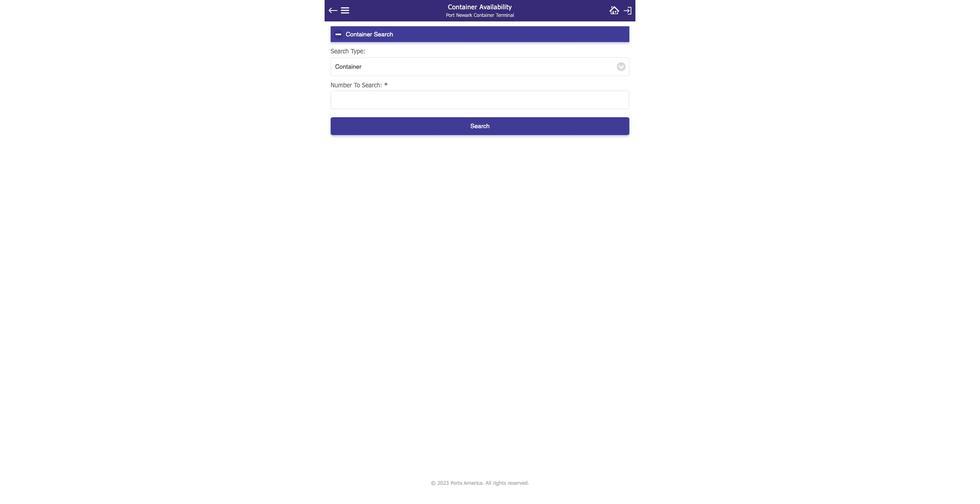Task type: locate. For each thing, give the bounding box(es) containing it.
search inside 'container search' link
[[374, 31, 393, 37]]

container
[[448, 3, 477, 11], [474, 12, 494, 18], [346, 31, 372, 37], [335, 63, 362, 70]]

search
[[374, 31, 393, 37], [331, 47, 349, 55]]

search:
[[362, 81, 382, 89]]

container down availability
[[474, 12, 494, 18]]

container down search type:
[[335, 63, 362, 70]]

container search link
[[331, 26, 630, 42]]

ports
[[451, 480, 462, 486]]

©
[[431, 480, 436, 486]]

1 horizontal spatial search
[[374, 31, 393, 37]]

container up newark
[[448, 3, 477, 11]]

container for container availability port newark container terminal
[[448, 3, 477, 11]]

search type:
[[331, 47, 366, 55]]

all
[[486, 480, 491, 486]]

0 horizontal spatial search
[[331, 47, 349, 55]]

0 vertical spatial search
[[374, 31, 393, 37]]

None button
[[331, 117, 630, 135]]

to
[[354, 81, 360, 89]]

terminal
[[496, 12, 514, 18]]

container for container search
[[346, 31, 372, 37]]

container up type:
[[346, 31, 372, 37]]

1 vertical spatial search
[[331, 47, 349, 55]]

container for container
[[335, 63, 362, 70]]

container availability heading
[[418, 0, 542, 13]]

type:
[[351, 47, 366, 55]]

© 2023 ports america. all rights reserved.
[[431, 480, 529, 486]]



Task type: describe. For each thing, give the bounding box(es) containing it.
america.
[[464, 480, 484, 486]]

container availability port newark container terminal
[[446, 3, 514, 18]]

availability
[[480, 3, 512, 11]]

2023
[[438, 480, 449, 486]]

container availability banner
[[325, 0, 636, 21]]

port
[[446, 12, 455, 18]]

reserved.
[[508, 480, 529, 486]]

© 2023 ports america. all rights reserved. footer
[[322, 478, 638, 489]]

container search
[[346, 31, 393, 37]]

*
[[384, 81, 388, 89]]

rights
[[493, 480, 506, 486]]

number to search: *
[[331, 81, 388, 89]]

newark
[[456, 12, 472, 18]]

number
[[331, 81, 352, 89]]



Task type: vqa. For each thing, say whether or not it's contained in the screenshot.
Container
yes



